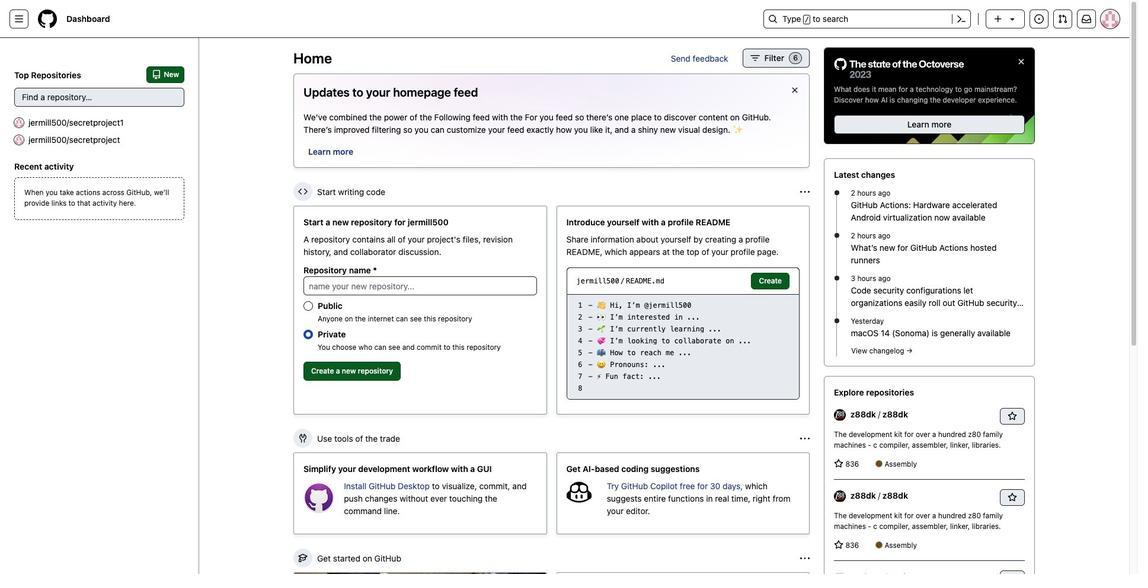 Task type: describe. For each thing, give the bounding box(es) containing it.
try the github flow element
[[557, 572, 810, 574]]

3 dot fill image from the top
[[833, 274, 842, 283]]

close image
[[1017, 57, 1027, 66]]

2 dot fill image from the top
[[833, 231, 842, 240]]

github desktop image
[[304, 482, 335, 513]]

secretproject1 image
[[14, 118, 24, 127]]

secretproject image
[[14, 135, 24, 144]]

tools image
[[298, 434, 308, 443]]

explore repositories navigation
[[825, 376, 1036, 574]]

name your new repository... text field
[[304, 276, 537, 295]]

github logo image
[[835, 58, 965, 80]]

1 dot fill image from the top
[[833, 188, 842, 198]]

none submit inside introduce yourself with a profile readme element
[[752, 273, 790, 289]]

filter image
[[751, 53, 760, 63]]

star this repository image for @z88dk profile icon
[[1008, 493, 1018, 503]]

why am i seeing this? image for the try the github flow element
[[801, 554, 810, 563]]

star image for @z88dk profile image
[[835, 459, 844, 469]]

command palette image
[[957, 14, 967, 24]]

git pull request image
[[1059, 14, 1068, 24]]

introduce yourself with a profile readme element
[[557, 206, 810, 415]]

why am i seeing this? image
[[801, 187, 810, 197]]

@z88dk profile image
[[835, 491, 846, 503]]



Task type: vqa. For each thing, say whether or not it's contained in the screenshot.
"log" ICON corresponding to Sponsorship
no



Task type: locate. For each thing, give the bounding box(es) containing it.
star image
[[835, 459, 844, 469], [835, 540, 844, 550]]

1 why am i seeing this? image from the top
[[801, 434, 810, 443]]

why am i seeing this? image
[[801, 434, 810, 443], [801, 554, 810, 563]]

mortar board image
[[298, 553, 308, 563]]

what is github? image
[[294, 573, 547, 574]]

0 vertical spatial star this repository image
[[1008, 412, 1018, 421]]

None radio
[[304, 301, 313, 311], [304, 330, 313, 339], [304, 301, 313, 311], [304, 330, 313, 339]]

None submit
[[752, 273, 790, 289]]

star image down @z88dk profile icon
[[835, 540, 844, 550]]

@z88dk profile image
[[835, 410, 846, 421]]

why am i seeing this? image for get ai-based coding suggestions element
[[801, 434, 810, 443]]

homepage image
[[38, 9, 57, 28]]

plus image
[[994, 14, 1004, 24]]

explore element
[[825, 47, 1036, 574]]

0 vertical spatial star image
[[835, 459, 844, 469]]

dot fill image
[[833, 188, 842, 198], [833, 231, 842, 240], [833, 274, 842, 283]]

dot fill image
[[833, 316, 842, 326]]

triangle down image
[[1008, 14, 1018, 24]]

star this repository image for @z88dk profile image
[[1008, 412, 1018, 421]]

notifications image
[[1083, 14, 1092, 24]]

star this repository image
[[1008, 412, 1018, 421], [1008, 493, 1018, 503]]

0 vertical spatial dot fill image
[[833, 188, 842, 198]]

2 vertical spatial dot fill image
[[833, 274, 842, 283]]

star image up @z88dk profile icon
[[835, 459, 844, 469]]

0 vertical spatial why am i seeing this? image
[[801, 434, 810, 443]]

2 star this repository image from the top
[[1008, 493, 1018, 503]]

start a new repository element
[[294, 206, 547, 415]]

2 why am i seeing this? image from the top
[[801, 554, 810, 563]]

star image for @z88dk profile icon
[[835, 540, 844, 550]]

1 vertical spatial star image
[[835, 540, 844, 550]]

Find a repository… text field
[[14, 88, 184, 107]]

issue opened image
[[1035, 14, 1045, 24]]

1 star image from the top
[[835, 459, 844, 469]]

1 vertical spatial star this repository image
[[1008, 493, 1018, 503]]

get ai-based coding suggestions element
[[557, 453, 810, 534]]

1 star this repository image from the top
[[1008, 412, 1018, 421]]

1 vertical spatial why am i seeing this? image
[[801, 554, 810, 563]]

simplify your development workflow with a gui element
[[294, 453, 547, 534]]

Top Repositories search field
[[14, 88, 184, 107]]

what is github? element
[[294, 572, 547, 574]]

x image
[[791, 85, 800, 95]]

2 star image from the top
[[835, 540, 844, 550]]

1 vertical spatial dot fill image
[[833, 231, 842, 240]]

code image
[[298, 187, 308, 196]]



